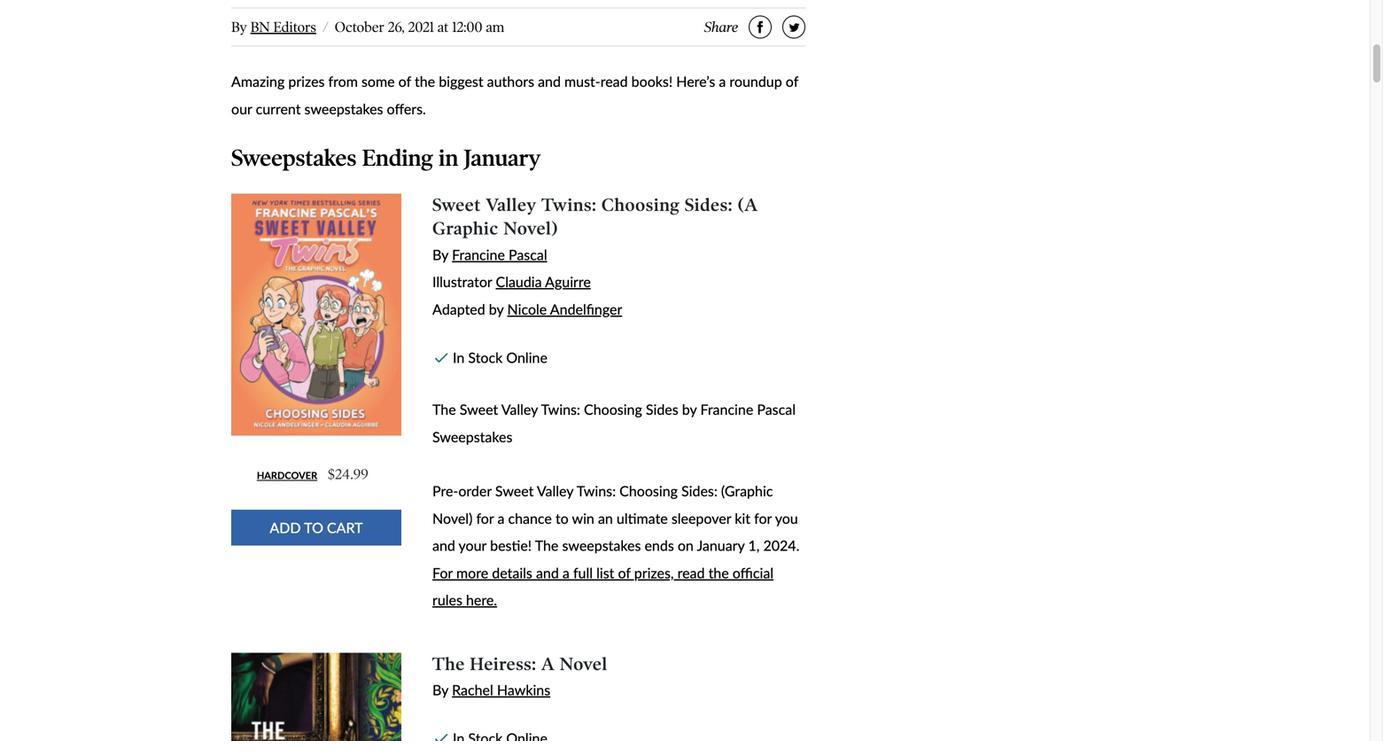 Task type: vqa. For each thing, say whether or not it's contained in the screenshot.
Find a Store in the right of the page
no



Task type: locate. For each thing, give the bounding box(es) containing it.
0 vertical spatial sweet
[[433, 195, 481, 216]]

biggest
[[439, 73, 484, 90]]

by for by bn editors / october 26, 2021 at 12:00 am
[[231, 19, 247, 35]]

0 horizontal spatial by
[[489, 300, 504, 318]]

the up rachel on the bottom of the page
[[433, 654, 465, 675]]

and left must-
[[538, 73, 561, 90]]

pascal
[[509, 246, 548, 263], [757, 401, 796, 418]]

by left bn
[[231, 19, 247, 35]]

1 vertical spatial pascal
[[757, 401, 796, 418]]

pre-
[[433, 482, 459, 500]]

1 vertical spatial valley
[[502, 401, 538, 418]]

sweet valley twins: choosing sides: (a graphic novel)
[[433, 195, 758, 240]]

0 horizontal spatial novel)
[[433, 510, 473, 527]]

the
[[415, 73, 435, 90], [709, 564, 729, 581]]

0 vertical spatial by
[[489, 300, 504, 318]]

2 vertical spatial a
[[563, 564, 570, 581]]

a up bestie!
[[498, 510, 505, 527]]

twins: up aguirre
[[542, 195, 597, 216]]

2 vertical spatial twins:
[[577, 482, 616, 500]]

1 horizontal spatial francine
[[701, 401, 754, 418]]

0 horizontal spatial read
[[601, 73, 628, 90]]

1 vertical spatial sweet
[[460, 401, 498, 418]]

1 vertical spatial sweepstakes
[[433, 428, 513, 445]]

offers.
[[387, 100, 426, 117]]

of right roundup
[[786, 73, 799, 90]]

sweet up chance
[[496, 482, 534, 500]]

0 horizontal spatial sweepstakes
[[305, 100, 383, 117]]

sweepstakes up list
[[562, 537, 641, 554]]

2 vertical spatial by
[[433, 681, 449, 699]]

sweet down stock
[[460, 401, 498, 418]]

heiress:
[[470, 654, 537, 675]]

of right some
[[399, 73, 411, 90]]

choosing inside the sweet valley twins: choosing sides by francine pascal sweepstakes
[[584, 401, 643, 418]]

1 horizontal spatial sweepstakes
[[562, 537, 641, 554]]

francine down the graphic
[[452, 246, 505, 263]]

1 vertical spatial novel)
[[433, 510, 473, 527]]

novel) inside sweet valley twins: choosing sides: (a graphic novel)
[[504, 218, 559, 240]]

a left full
[[563, 564, 570, 581]]

official
[[733, 564, 774, 581]]

and inside for more details and a full list of prizes, read the official rules here.
[[536, 564, 559, 581]]

francine inside the sweet valley twins: choosing sides by francine pascal sweepstakes
[[701, 401, 754, 418]]

illustrator claudia aguirre
[[433, 273, 591, 290]]

at
[[438, 19, 449, 35]]

for down order at bottom left
[[476, 510, 494, 527]]

0 vertical spatial sweepstakes
[[231, 144, 357, 172]]

0 vertical spatial a
[[719, 73, 726, 90]]

the inside pre-order sweet valley twins: choosing sides: (graphic novel) for a chance to win an ultimate sleepover kit for you and your bestie! the sweepstakes ends on january 1, 2024.
[[535, 537, 559, 554]]

1 horizontal spatial by
[[682, 401, 697, 418]]

a right here's
[[719, 73, 726, 90]]

sweepstakes
[[305, 100, 383, 117], [562, 537, 641, 554]]

(a
[[738, 195, 758, 216]]

read
[[601, 73, 628, 90], [678, 564, 705, 581]]

valley
[[486, 195, 537, 216], [502, 401, 538, 418], [537, 482, 574, 500]]

the inside the heiress: a novel by rachel hawkins
[[433, 654, 465, 675]]

prizes,
[[635, 564, 674, 581]]

0 horizontal spatial a
[[498, 510, 505, 527]]

and inside pre-order sweet valley twins: choosing sides: (graphic novel) for a chance to win an ultimate sleepover kit for you and your bestie! the sweepstakes ends on january 1, 2024.
[[433, 537, 456, 554]]

valley down online
[[502, 401, 538, 418]]

0 vertical spatial the
[[433, 401, 456, 418]]

read left books!
[[601, 73, 628, 90]]

novel
[[560, 654, 608, 675]]

1 vertical spatial a
[[498, 510, 505, 527]]

the inside the sweet valley twins: choosing sides by francine pascal sweepstakes
[[433, 401, 456, 418]]

0 vertical spatial valley
[[486, 195, 537, 216]]

francine right sides
[[701, 401, 754, 418]]

by left rachel on the bottom of the page
[[433, 681, 449, 699]]

sweepstakes inside the sweet valley twins: choosing sides by francine pascal sweepstakes
[[433, 428, 513, 445]]

0 vertical spatial twins:
[[542, 195, 597, 216]]

the down to
[[535, 537, 559, 554]]

0 vertical spatial novel)
[[504, 218, 559, 240]]

1 horizontal spatial a
[[563, 564, 570, 581]]

0 vertical spatial sweepstakes
[[305, 100, 383, 117]]

sweepstakes down the from
[[305, 100, 383, 117]]

read down on
[[678, 564, 705, 581]]

by right sides
[[682, 401, 697, 418]]

for right kit
[[755, 510, 772, 527]]

sweet valley twins: choosing sides: (a graphic novel) image
[[231, 194, 402, 436]]

the for sweet
[[433, 401, 456, 418]]

by left nicole
[[489, 300, 504, 318]]

and up for
[[433, 537, 456, 554]]

sweepstakes up order at bottom left
[[433, 428, 513, 445]]

by up illustrator
[[433, 246, 449, 263]]

to
[[556, 510, 569, 527]]

sides: up sleepover
[[682, 482, 718, 500]]

1 vertical spatial january
[[697, 537, 745, 554]]

twins: down online
[[541, 401, 581, 418]]

1 horizontal spatial for
[[755, 510, 772, 527]]

sweet
[[433, 195, 481, 216], [460, 401, 498, 418], [496, 482, 534, 500]]

a
[[719, 73, 726, 90], [498, 510, 505, 527], [563, 564, 570, 581]]

1 vertical spatial the
[[709, 564, 729, 581]]

valley inside sweet valley twins: choosing sides: (a graphic novel)
[[486, 195, 537, 216]]

list
[[597, 564, 615, 581]]

for
[[476, 510, 494, 527], [755, 510, 772, 527]]

1 horizontal spatial january
[[697, 537, 745, 554]]

pascal up (graphic
[[757, 401, 796, 418]]

1 vertical spatial read
[[678, 564, 705, 581]]

1 vertical spatial sides:
[[682, 482, 718, 500]]

sweet inside sweet valley twins: choosing sides: (a graphic novel)
[[433, 195, 481, 216]]

1 horizontal spatial novel)
[[504, 218, 559, 240]]

francine
[[452, 246, 505, 263], [701, 401, 754, 418]]

sides: inside pre-order sweet valley twins: choosing sides: (graphic novel) for a chance to win an ultimate sleepover kit for you and your bestie! the sweepstakes ends on january 1, 2024.
[[682, 482, 718, 500]]

2 vertical spatial valley
[[537, 482, 574, 500]]

the left official
[[709, 564, 729, 581]]

and
[[538, 73, 561, 90], [433, 537, 456, 554], [536, 564, 559, 581]]

novel)
[[504, 218, 559, 240], [433, 510, 473, 527]]

rules
[[433, 591, 463, 609]]

editors
[[274, 19, 317, 35]]

2 horizontal spatial a
[[719, 73, 726, 90]]

pascal up claudia
[[509, 246, 548, 263]]

to
[[304, 519, 324, 536]]

2 vertical spatial sweet
[[496, 482, 534, 500]]

valley up francine pascal link
[[486, 195, 537, 216]]

sides: left (a
[[685, 195, 733, 216]]

the inside amazing prizes from some of the biggest authors and must-read books! here's a roundup of our current sweepstakes offers.
[[415, 73, 435, 90]]

full
[[574, 564, 593, 581]]

0 horizontal spatial january
[[464, 144, 541, 172]]

of
[[399, 73, 411, 90], [786, 73, 799, 90], [618, 564, 631, 581]]

2 vertical spatial and
[[536, 564, 559, 581]]

sweet inside the sweet valley twins: choosing sides by francine pascal sweepstakes
[[460, 401, 498, 418]]

sweepstakes
[[231, 144, 357, 172], [433, 428, 513, 445]]

0 vertical spatial sides:
[[685, 195, 733, 216]]

1 horizontal spatial sweepstakes
[[433, 428, 513, 445]]

the down in
[[433, 401, 456, 418]]

pre-order sweet valley twins: choosing sides: (graphic novel) for a chance to win an ultimate sleepover kit for you and your bestie! the sweepstakes ends on january 1, 2024.
[[433, 482, 800, 554]]

$24.99
[[328, 466, 369, 483]]

january left 1,
[[697, 537, 745, 554]]

sweepstakes inside amazing prizes from some of the biggest authors and must-read books! here's a roundup of our current sweepstakes offers.
[[305, 100, 383, 117]]

the
[[433, 401, 456, 418], [535, 537, 559, 554], [433, 654, 465, 675]]

1 horizontal spatial of
[[618, 564, 631, 581]]

0 vertical spatial by
[[231, 19, 247, 35]]

2 vertical spatial choosing
[[620, 482, 678, 500]]

sweet up the graphic
[[433, 195, 481, 216]]

0 horizontal spatial of
[[399, 73, 411, 90]]

1 vertical spatial the
[[535, 537, 559, 554]]

choosing
[[602, 195, 680, 216], [584, 401, 643, 418], [620, 482, 678, 500]]

1 vertical spatial by
[[682, 401, 697, 418]]

nicole andelfinger link
[[508, 300, 623, 318]]

illustrator
[[433, 273, 492, 290]]

the up offers.
[[415, 73, 435, 90]]

1 vertical spatial and
[[433, 537, 456, 554]]

0 vertical spatial read
[[601, 73, 628, 90]]

0 vertical spatial pascal
[[509, 246, 548, 263]]

0 vertical spatial choosing
[[602, 195, 680, 216]]

and right details
[[536, 564, 559, 581]]

1 horizontal spatial pascal
[[757, 401, 796, 418]]

valley inside pre-order sweet valley twins: choosing sides: (graphic novel) for a chance to win an ultimate sleepover kit for you and your bestie! the sweepstakes ends on january 1, 2024.
[[537, 482, 574, 500]]

1 vertical spatial sweepstakes
[[562, 537, 641, 554]]

novel) up francine pascal link
[[504, 218, 559, 240]]

twins: up an
[[577, 482, 616, 500]]

kit
[[735, 510, 751, 527]]

0 horizontal spatial for
[[476, 510, 494, 527]]

novel) down the pre-
[[433, 510, 473, 527]]

0 vertical spatial and
[[538, 73, 561, 90]]

ending
[[362, 144, 433, 172]]

january right in
[[464, 144, 541, 172]]

andelfinger
[[550, 300, 623, 318]]

valley up to
[[537, 482, 574, 500]]

2 vertical spatial the
[[433, 654, 465, 675]]

in stock online
[[453, 349, 548, 366]]

0 vertical spatial the
[[415, 73, 435, 90]]

0 horizontal spatial francine
[[452, 246, 505, 263]]

valley inside the sweet valley twins: choosing sides by francine pascal sweepstakes
[[502, 401, 538, 418]]

0 vertical spatial francine
[[452, 246, 505, 263]]

roundup
[[730, 73, 783, 90]]

sides:
[[685, 195, 733, 216], [682, 482, 718, 500]]

online
[[507, 349, 548, 366]]

1 horizontal spatial read
[[678, 564, 705, 581]]

1 horizontal spatial the
[[709, 564, 729, 581]]

twins:
[[542, 195, 597, 216], [541, 401, 581, 418], [577, 482, 616, 500]]

share
[[705, 19, 738, 35]]

sweepstakes down current
[[231, 144, 357, 172]]

the inside for more details and a full list of prizes, read the official rules here.
[[709, 564, 729, 581]]

of right list
[[618, 564, 631, 581]]

1 vertical spatial choosing
[[584, 401, 643, 418]]

0 horizontal spatial the
[[415, 73, 435, 90]]

1 vertical spatial by
[[433, 246, 449, 263]]

1 vertical spatial francine
[[701, 401, 754, 418]]

1 vertical spatial twins:
[[541, 401, 581, 418]]

by bn editors / october 26, 2021 at 12:00 am
[[231, 19, 505, 35]]



Task type: describe. For each thing, give the bounding box(es) containing it.
for
[[433, 564, 453, 581]]

order
[[459, 482, 492, 500]]

the heiress: a novel link
[[433, 654, 608, 675]]

an
[[598, 510, 613, 527]]

ends
[[645, 537, 674, 554]]

a inside for more details and a full list of prizes, read the official rules here.
[[563, 564, 570, 581]]

twins: inside pre-order sweet valley twins: choosing sides: (graphic novel) for a chance to win an ultimate sleepover kit for you and your bestie! the sweepstakes ends on january 1, 2024.
[[577, 482, 616, 500]]

a
[[542, 654, 555, 675]]

for more details and a full list of prizes, read the official rules here.
[[433, 564, 774, 609]]

0 horizontal spatial sweepstakes
[[231, 144, 357, 172]]

sides: inside sweet valley twins: choosing sides: (a graphic novel)
[[685, 195, 733, 216]]

read inside amazing prizes from some of the biggest authors and must-read books! here's a roundup of our current sweepstakes offers.
[[601, 73, 628, 90]]

details
[[492, 564, 533, 581]]

/
[[323, 19, 329, 35]]

january inside pre-order sweet valley twins: choosing sides: (graphic novel) for a chance to win an ultimate sleepover kit for you and your bestie! the sweepstakes ends on january 1, 2024.
[[697, 537, 745, 554]]

aguirre
[[545, 273, 591, 290]]

choosing inside sweet valley twins: choosing sides: (a graphic novel)
[[602, 195, 680, 216]]

a inside amazing prizes from some of the biggest authors and must-read books! here's a roundup of our current sweepstakes offers.
[[719, 73, 726, 90]]

sweet inside pre-order sweet valley twins: choosing sides: (graphic novel) for a chance to win an ultimate sleepover kit for you and your bestie! the sweepstakes ends on january 1, 2024.
[[496, 482, 534, 500]]

you
[[775, 510, 799, 527]]

in
[[439, 144, 459, 172]]

pascal inside the sweet valley twins: choosing sides by francine pascal sweepstakes
[[757, 401, 796, 418]]

cart
[[327, 519, 363, 536]]

add to cart button
[[231, 510, 402, 546]]

2 horizontal spatial of
[[786, 73, 799, 90]]

claudia aguirre link
[[496, 273, 591, 290]]

a inside pre-order sweet valley twins: choosing sides: (graphic novel) for a chance to win an ultimate sleepover kit for you and your bestie! the sweepstakes ends on january 1, 2024.
[[498, 510, 505, 527]]

hawkins
[[497, 681, 551, 699]]

hardcover
[[257, 469, 318, 481]]

graphic
[[433, 218, 499, 240]]

by inside the heiress: a novel by rachel hawkins
[[433, 681, 449, 699]]

0 horizontal spatial pascal
[[509, 246, 548, 263]]

adapted
[[433, 300, 486, 318]]

current
[[256, 100, 301, 117]]

chance
[[508, 510, 552, 527]]

sweet valley twins: choosing sides: (a graphic novel) link
[[433, 195, 758, 240]]

october
[[335, 19, 385, 35]]

amazing
[[231, 73, 285, 90]]

add to cart
[[270, 519, 363, 536]]

of inside for more details and a full list of prizes, read the official rules here.
[[618, 564, 631, 581]]

26,
[[388, 19, 405, 35]]

add
[[270, 519, 301, 536]]

our
[[231, 100, 252, 117]]

bn editors link
[[251, 19, 317, 35]]

sweepstakes ending in january
[[231, 144, 541, 172]]

sweepstakes inside pre-order sweet valley twins: choosing sides: (graphic novel) for a chance to win an ultimate sleepover kit for you and your bestie! the sweepstakes ends on january 1, 2024.
[[562, 537, 641, 554]]

prizes
[[288, 73, 325, 90]]

some
[[362, 73, 395, 90]]

win
[[572, 510, 595, 527]]

adapted by nicole andelfinger
[[433, 300, 623, 318]]

sleepover
[[672, 510, 732, 527]]

2021
[[408, 19, 434, 35]]

amazing prizes from some of the biggest authors and must-read books! here's a roundup of our current sweepstakes offers.
[[231, 73, 799, 117]]

authors
[[487, 73, 535, 90]]

in
[[453, 349, 465, 366]]

must-
[[565, 73, 601, 90]]

by inside the sweet valley twins: choosing sides by francine pascal sweepstakes
[[682, 401, 697, 418]]

sides
[[646, 401, 679, 418]]

and inside amazing prizes from some of the biggest authors and must-read books! here's a roundup of our current sweepstakes offers.
[[538, 73, 561, 90]]

twins: inside the sweet valley twins: choosing sides by francine pascal sweepstakes
[[541, 401, 581, 418]]

novel) inside pre-order sweet valley twins: choosing sides: (graphic novel) for a chance to win an ultimate sleepover kit for you and your bestie! the sweepstakes ends on january 1, 2024.
[[433, 510, 473, 527]]

nicole
[[508, 300, 547, 318]]

on
[[678, 537, 694, 554]]

bestie!
[[490, 537, 532, 554]]

1 for from the left
[[476, 510, 494, 527]]

rachel
[[452, 681, 494, 699]]

for more details and a full list of prizes, read the official rules here. link
[[433, 564, 774, 609]]

more
[[457, 564, 489, 581]]

here.
[[466, 591, 497, 609]]

here's
[[677, 73, 716, 90]]

books!
[[632, 73, 673, 90]]

the heiress: a novel by rachel hawkins
[[433, 654, 608, 699]]

the for heiress:
[[433, 654, 465, 675]]

bn
[[251, 19, 270, 35]]

2024.
[[764, 537, 800, 554]]

the heiress: a novel image
[[231, 653, 402, 741]]

read inside for more details and a full list of prizes, read the official rules here.
[[678, 564, 705, 581]]

(graphic
[[722, 482, 773, 500]]

from
[[329, 73, 358, 90]]

stock
[[468, 349, 503, 366]]

12:00
[[452, 19, 483, 35]]

1,
[[749, 537, 760, 554]]

claudia
[[496, 273, 542, 290]]

rachel hawkins link
[[452, 681, 551, 699]]

twins: inside sweet valley twins: choosing sides: (a graphic novel)
[[542, 195, 597, 216]]

choosing inside pre-order sweet valley twins: choosing sides: (graphic novel) for a chance to win an ultimate sleepover kit for you and your bestie! the sweepstakes ends on january 1, 2024.
[[620, 482, 678, 500]]

francine pascal link
[[452, 246, 548, 263]]

the sweet valley twins: choosing sides by francine pascal sweepstakes
[[433, 401, 796, 445]]

am
[[486, 19, 505, 35]]

by for by francine pascal
[[433, 246, 449, 263]]

by francine pascal
[[433, 246, 548, 263]]

your
[[459, 537, 487, 554]]

0 vertical spatial january
[[464, 144, 541, 172]]

2 for from the left
[[755, 510, 772, 527]]

ultimate
[[617, 510, 668, 527]]



